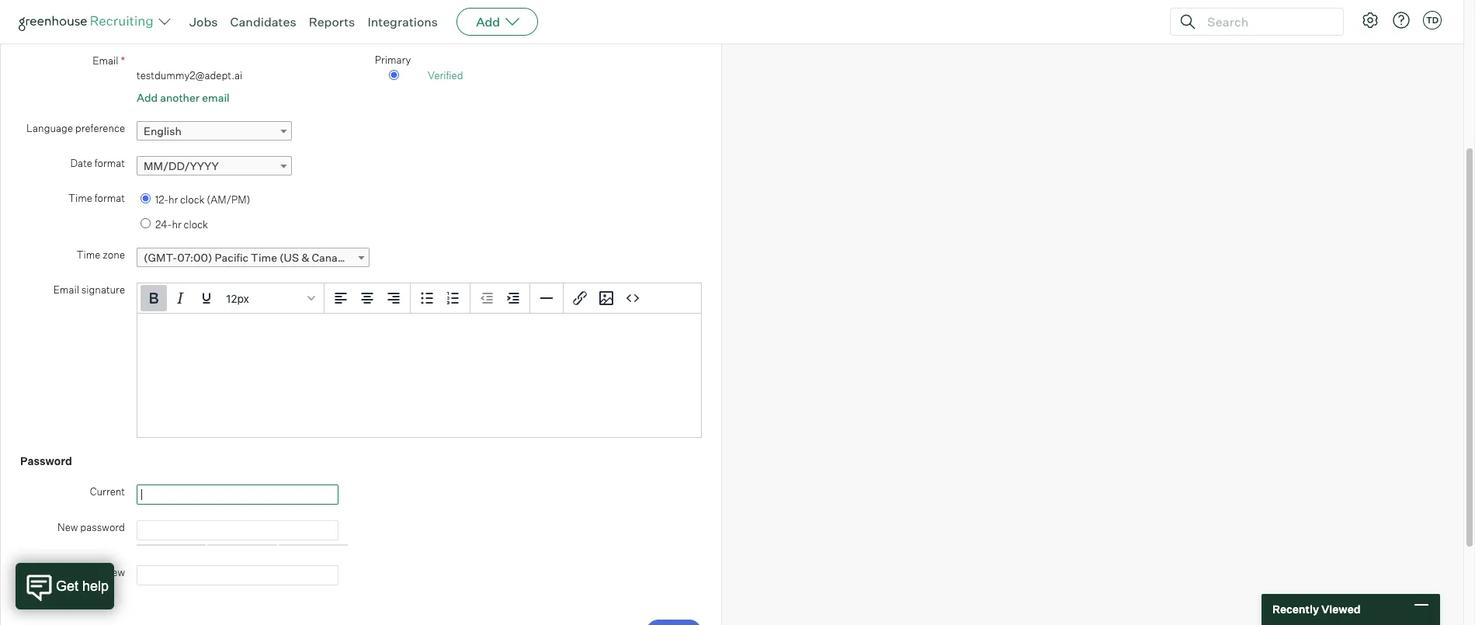 Task type: describe. For each thing, give the bounding box(es) containing it.
24-hr clock radio
[[141, 218, 151, 228]]

td button
[[1420, 8, 1445, 33]]

required
[[35, 594, 74, 606]]

new
[[57, 521, 78, 533]]

new password
[[57, 521, 125, 533]]

td button
[[1423, 11, 1442, 30]]

time format
[[68, 192, 125, 204]]

job
[[88, 18, 105, 30]]

canada)
[[312, 251, 355, 264]]

email for signature
[[53, 284, 79, 296]]

recently
[[1273, 603, 1319, 616]]

candidates link
[[230, 14, 296, 30]]

1 toolbar from the left
[[325, 284, 411, 314]]

add for add
[[476, 14, 500, 30]]

07:00)
[[177, 251, 212, 264]]

mm/dd/yyyy
[[144, 159, 219, 173]]

format for date format
[[95, 157, 125, 169]]

add button
[[457, 8, 538, 36]]

time inside 'link'
[[251, 251, 277, 264]]

viewed
[[1322, 603, 1361, 616]]

title
[[107, 18, 125, 30]]

re-
[[67, 566, 83, 578]]

12px group
[[137, 284, 701, 314]]

candidates
[[230, 14, 296, 30]]

time for time zone
[[77, 249, 100, 261]]

24-
[[155, 218, 172, 230]]

recently viewed
[[1273, 603, 1361, 616]]

=
[[26, 594, 33, 606]]

jobs
[[189, 14, 218, 30]]

(am/pm)
[[207, 194, 250, 206]]

jobs link
[[189, 14, 218, 30]]

english
[[144, 124, 182, 138]]

* = required
[[20, 594, 74, 606]]

pacific
[[215, 251, 249, 264]]

email signature
[[53, 284, 125, 296]]

clock for 24-
[[184, 218, 208, 230]]

time zone
[[77, 249, 125, 261]]

add another email
[[137, 91, 230, 104]]

language preference
[[26, 122, 125, 134]]

Re-type new password field
[[137, 565, 339, 585]]

add for add another email
[[137, 91, 158, 104]]

language
[[26, 122, 73, 134]]

td
[[1426, 15, 1439, 26]]

another
[[160, 91, 200, 104]]

1 horizontal spatial *
[[121, 53, 125, 67]]



Task type: vqa. For each thing, say whether or not it's contained in the screenshot.
Bulk Actions LINK
no



Task type: locate. For each thing, give the bounding box(es) containing it.
mm/dd/yyyy link
[[137, 156, 292, 176]]

1 vertical spatial add
[[137, 91, 158, 104]]

1 horizontal spatial email
[[93, 54, 118, 67]]

0 vertical spatial hr
[[168, 194, 178, 206]]

add another email link
[[137, 91, 230, 104]]

email *
[[93, 53, 125, 67]]

12-
[[155, 194, 168, 206]]

&
[[301, 251, 309, 264]]

format for time format
[[95, 192, 125, 204]]

date format
[[70, 157, 125, 169]]

toolbar
[[325, 284, 411, 314], [411, 284, 471, 314], [471, 284, 530, 314], [564, 284, 649, 314]]

zone
[[103, 249, 125, 261]]

12px toolbar
[[137, 284, 325, 314]]

email for *
[[93, 54, 118, 67]]

0 horizontal spatial add
[[137, 91, 158, 104]]

0 vertical spatial add
[[476, 14, 500, 30]]

add inside "popup button"
[[476, 14, 500, 30]]

12-hr clock (am/pm)
[[155, 194, 250, 206]]

verified
[[428, 69, 463, 82]]

password
[[20, 454, 72, 468]]

job title
[[88, 18, 125, 30]]

preference
[[75, 122, 125, 134]]

greenhouse recruiting image
[[19, 12, 158, 31]]

* left =
[[20, 595, 24, 606]]

english link
[[137, 121, 292, 141]]

hr up 24-hr clock in the left top of the page
[[168, 194, 178, 206]]

time
[[68, 192, 92, 204], [77, 249, 100, 261], [251, 251, 277, 264]]

1 vertical spatial email
[[53, 284, 79, 296]]

* inside "* = required"
[[20, 595, 24, 606]]

email down 'job title'
[[93, 54, 118, 67]]

24-hr clock
[[155, 218, 208, 230]]

(gmt-07:00) pacific time (us & canada) link
[[137, 248, 370, 267]]

0 vertical spatial format
[[95, 157, 125, 169]]

1 vertical spatial clock
[[184, 218, 208, 230]]

primary
[[375, 53, 411, 66]]

12px button
[[220, 285, 321, 312]]

0 vertical spatial clock
[[180, 194, 205, 206]]

time down date on the top left of page
[[68, 192, 92, 204]]

* down the "title"
[[121, 53, 125, 67]]

time for time format
[[68, 192, 92, 204]]

email inside email *
[[93, 54, 118, 67]]

testdummy2@adept.ai
[[137, 69, 243, 82]]

2 toolbar from the left
[[411, 284, 471, 314]]

email
[[93, 54, 118, 67], [53, 284, 79, 296]]

0 vertical spatial *
[[121, 53, 125, 67]]

(gmt-07:00) pacific time (us & canada)
[[144, 251, 355, 264]]

email
[[202, 91, 230, 104]]

reports link
[[309, 14, 355, 30]]

format
[[95, 157, 125, 169], [95, 192, 125, 204]]

hr for 24-
[[172, 218, 182, 230]]

0 horizontal spatial *
[[20, 595, 24, 606]]

(us
[[280, 251, 299, 264]]

date
[[70, 157, 92, 169]]

clock for 12-
[[180, 194, 205, 206]]

time left (us
[[251, 251, 277, 264]]

integrations link
[[368, 14, 438, 30]]

password
[[80, 521, 125, 533]]

0 vertical spatial email
[[93, 54, 118, 67]]

1 horizontal spatial add
[[476, 14, 500, 30]]

re-type new
[[67, 566, 125, 578]]

3 toolbar from the left
[[471, 284, 530, 314]]

clock up 24-hr clock in the left top of the page
[[180, 194, 205, 206]]

12-hr clock (AM/PM) radio
[[141, 194, 151, 204]]

email left the signature
[[53, 284, 79, 296]]

4 toolbar from the left
[[564, 284, 649, 314]]

hr for 12-
[[168, 194, 178, 206]]

Job title text field
[[137, 17, 339, 37]]

current
[[90, 485, 125, 498]]

add
[[476, 14, 500, 30], [137, 91, 158, 104]]

*
[[121, 53, 125, 67], [20, 595, 24, 606]]

1 vertical spatial format
[[95, 192, 125, 204]]

time left zone
[[77, 249, 100, 261]]

format right date on the top left of page
[[95, 157, 125, 169]]

hr right 24-hr clock 'option'
[[172, 218, 182, 230]]

1 format from the top
[[95, 157, 125, 169]]

Search text field
[[1204, 10, 1329, 33]]

0 horizontal spatial email
[[53, 284, 79, 296]]

None text field
[[137, 0, 339, 1]]

New password password field
[[137, 520, 339, 540]]

configure image
[[1361, 11, 1380, 30]]

clock down 12-hr clock (am/pm)
[[184, 218, 208, 230]]

reports
[[309, 14, 355, 30]]

12px
[[226, 292, 249, 305]]

None radio
[[389, 70, 399, 80]]

new
[[106, 566, 125, 578]]

Current password field
[[137, 484, 339, 505]]

(gmt-
[[144, 251, 177, 264]]

clock
[[180, 194, 205, 206], [184, 218, 208, 230]]

type
[[83, 566, 104, 578]]

2 format from the top
[[95, 192, 125, 204]]

signature
[[81, 284, 125, 296]]

1 vertical spatial *
[[20, 595, 24, 606]]

integrations
[[368, 14, 438, 30]]

format left 12-hr clock (am/pm) option
[[95, 192, 125, 204]]

1 vertical spatial hr
[[172, 218, 182, 230]]

hr
[[168, 194, 178, 206], [172, 218, 182, 230]]



